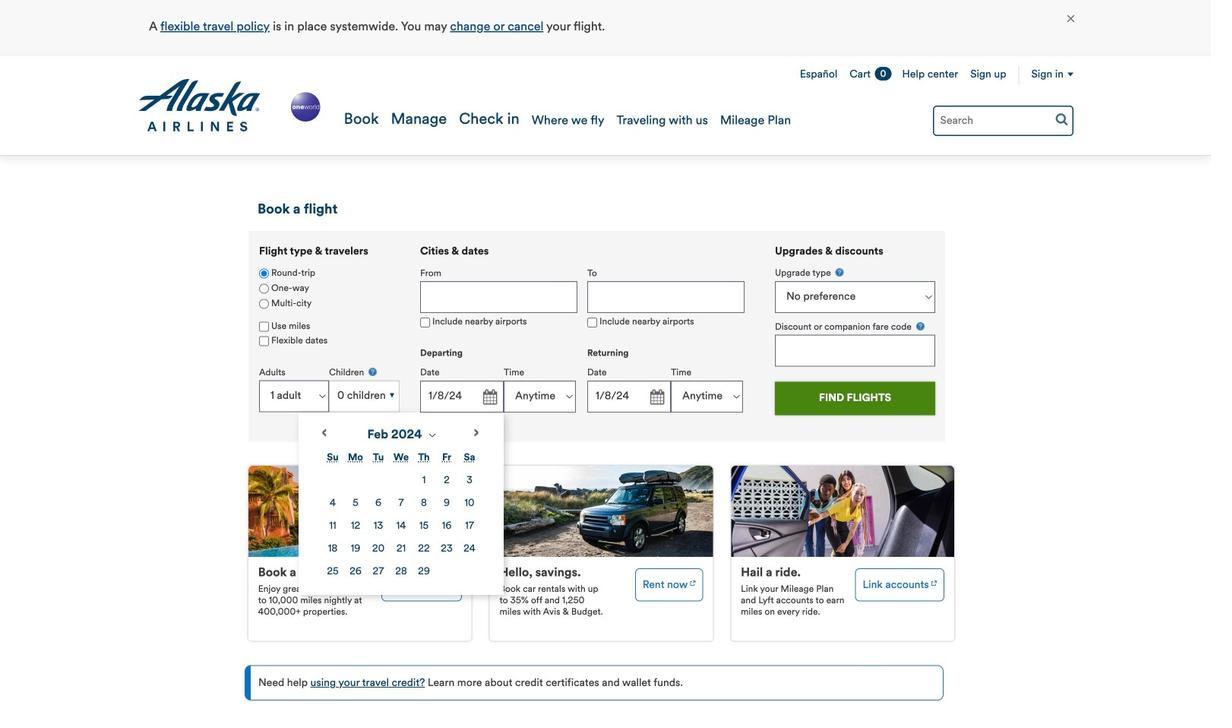 Task type: vqa. For each thing, say whether or not it's contained in the screenshot.
Photo of a hotel with a swimming pool and palm trees
yes



Task type: locate. For each thing, give the bounding box(es) containing it.
3 row from the top
[[321, 515, 481, 538]]

cell
[[413, 470, 435, 492], [435, 470, 458, 492], [458, 470, 481, 492], [321, 492, 344, 515], [344, 492, 367, 515], [367, 492, 390, 515], [390, 492, 413, 515], [413, 492, 435, 515], [435, 492, 458, 515], [458, 492, 481, 515], [321, 515, 344, 538], [344, 515, 367, 538], [367, 515, 390, 538], [390, 515, 413, 538], [413, 515, 435, 538], [435, 515, 458, 538], [458, 515, 481, 538], [321, 538, 344, 561], [344, 538, 367, 561], [367, 538, 390, 561], [390, 538, 413, 561], [413, 538, 435, 561], [435, 538, 458, 561], [458, 538, 481, 561], [321, 561, 344, 583], [344, 561, 367, 583], [367, 561, 390, 583], [390, 561, 413, 583], [413, 561, 435, 583]]

None text field
[[420, 281, 577, 313], [587, 281, 745, 313], [775, 335, 935, 367], [420, 381, 504, 413], [420, 281, 577, 313], [587, 281, 745, 313], [775, 335, 935, 367], [420, 381, 504, 413]]

grid
[[321, 447, 481, 583]]

header nav bar navigation
[[0, 56, 1211, 156]]

3   radio from the top
[[259, 299, 269, 309]]

option group
[[259, 267, 400, 312]]

0 vertical spatial   radio
[[259, 269, 269, 279]]

None checkbox
[[420, 317, 430, 327], [587, 317, 597, 327], [259, 336, 269, 346], [420, 317, 430, 327], [587, 317, 597, 327], [259, 336, 269, 346]]

2 vertical spatial   radio
[[259, 299, 269, 309]]

Search text field
[[933, 106, 1074, 136]]

  checkbox
[[259, 322, 269, 332]]

row
[[321, 470, 481, 492], [321, 492, 481, 515], [321, 515, 481, 538], [321, 538, 481, 561], [321, 561, 481, 583]]

  radio
[[259, 269, 269, 279], [259, 284, 269, 294], [259, 299, 269, 309]]

open datepicker image
[[646, 387, 667, 408]]

1 row from the top
[[321, 470, 481, 492]]

5 row from the top
[[321, 561, 481, 583]]

photo of a hotel with a swimming pool and palm trees image
[[248, 466, 472, 557]]

None submit
[[775, 382, 935, 415]]

some kids opening a door image
[[731, 466, 954, 557]]

search button image
[[1055, 112, 1068, 125]]

None text field
[[587, 381, 671, 413]]

1 vertical spatial   radio
[[259, 284, 269, 294]]

2   radio from the top
[[259, 284, 269, 294]]

alaska airlines logo image
[[138, 79, 261, 132]]

rent now image
[[690, 575, 696, 588]]

4 row from the top
[[321, 538, 481, 561]]

group
[[248, 231, 410, 433], [299, 246, 755, 595], [775, 267, 935, 367]]

1   radio from the top
[[259, 269, 269, 279]]



Task type: describe. For each thing, give the bounding box(es) containing it.
oneworld logo image
[[288, 89, 323, 125]]

book rides image
[[932, 575, 937, 588]]

2 row from the top
[[321, 492, 481, 515]]

photo of an suv driving towards a mountain image
[[490, 466, 713, 557]]

open datepicker image
[[479, 387, 500, 408]]



